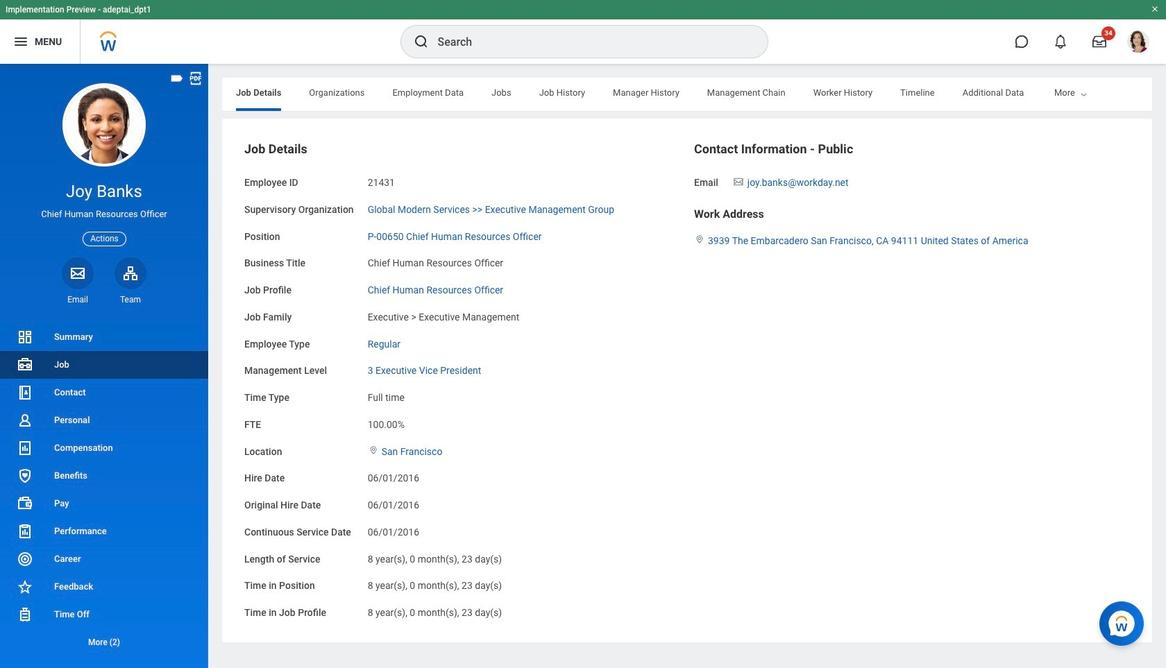 Task type: locate. For each thing, give the bounding box(es) containing it.
banner
[[0, 0, 1167, 64]]

1 horizontal spatial location image
[[695, 235, 706, 244]]

list
[[0, 324, 208, 657]]

inbox large image
[[1093, 35, 1107, 49]]

search image
[[413, 33, 430, 50]]

justify image
[[13, 33, 29, 50]]

1 horizontal spatial group
[[695, 141, 1131, 248]]

mail image
[[733, 176, 745, 188], [69, 265, 86, 282]]

0 horizontal spatial location image
[[368, 446, 379, 455]]

Search Workday  search field
[[438, 26, 739, 57]]

close environment banner image
[[1152, 5, 1160, 13]]

contact image
[[17, 385, 33, 401]]

1 group from the left
[[245, 141, 681, 621]]

summary image
[[17, 329, 33, 346]]

pay image
[[17, 496, 33, 513]]

benefits image
[[17, 468, 33, 485]]

1 vertical spatial location image
[[368, 446, 379, 455]]

navigation pane region
[[0, 64, 208, 669]]

view printable version (pdf) image
[[188, 71, 204, 86]]

location image
[[695, 235, 706, 244], [368, 446, 379, 455]]

group
[[245, 141, 681, 621], [695, 141, 1131, 248]]

view team image
[[122, 265, 139, 282]]

career image
[[17, 552, 33, 568]]

tab list
[[222, 78, 1167, 111]]

profile logan mcneil image
[[1128, 31, 1150, 56]]

0 horizontal spatial group
[[245, 141, 681, 621]]

personal image
[[17, 413, 33, 429]]

notifications large image
[[1054, 35, 1068, 49]]

1 vertical spatial mail image
[[69, 265, 86, 282]]

2 group from the left
[[695, 141, 1131, 248]]

0 vertical spatial location image
[[695, 235, 706, 244]]

0 vertical spatial mail image
[[733, 176, 745, 188]]

full time element
[[368, 390, 405, 404]]



Task type: describe. For each thing, give the bounding box(es) containing it.
compensation image
[[17, 440, 33, 457]]

email joy banks element
[[62, 294, 94, 306]]

1 horizontal spatial mail image
[[733, 176, 745, 188]]

performance image
[[17, 524, 33, 540]]

team joy banks element
[[115, 294, 147, 306]]

feedback image
[[17, 579, 33, 596]]

time off image
[[17, 607, 33, 624]]

0 horizontal spatial mail image
[[69, 265, 86, 282]]

tag image
[[169, 71, 185, 86]]

job image
[[17, 357, 33, 374]]



Task type: vqa. For each thing, say whether or not it's contained in the screenshot.
THE LOCATION image to the top
yes



